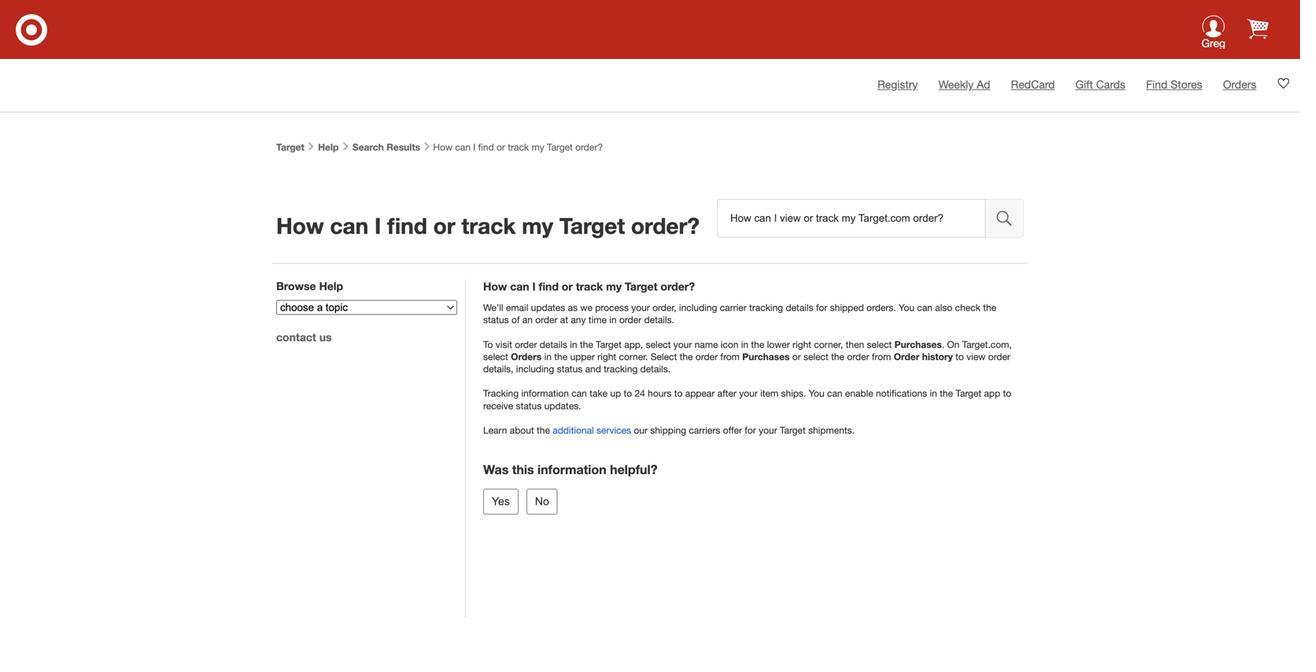 Task type: describe. For each thing, give the bounding box(es) containing it.
your right offer
[[759, 425, 778, 436]]

shipped
[[830, 302, 864, 313]]

find for purchases
[[539, 280, 559, 293]]

how for how can i find or track my target order?
[[276, 213, 324, 239]]

status inside tracking information can take up to 24 hours to appear after your item ships. you can enable notifications in the target app to receive status updates.
[[516, 401, 542, 412]]

my for how can i find or track my target order?
[[522, 213, 554, 239]]

can left "take"
[[572, 388, 587, 399]]

can up browse help
[[330, 213, 369, 239]]

about
[[510, 425, 534, 436]]

then
[[846, 339, 865, 350]]

an
[[523, 315, 533, 326]]

search results
[[353, 142, 420, 153]]

i for how can i find or track my target order?
[[375, 213, 381, 239]]

orders for orders
[[1224, 78, 1257, 91]]

1 from from the left
[[721, 351, 740, 362]]

app
[[985, 388, 1001, 399]]

contact us link
[[276, 331, 332, 344]]

order inside to view order details, including status and tracking details.
[[989, 351, 1011, 362]]

corner.
[[619, 351, 648, 362]]

after
[[718, 388, 737, 399]]

offer
[[723, 425, 742, 436]]

orders for orders in the upper right corner. select the order from purchases or select the order from order history
[[511, 351, 542, 362]]

view
[[967, 351, 986, 362]]

0 vertical spatial my
[[532, 142, 545, 153]]

name
[[695, 339, 718, 350]]

results
[[387, 142, 420, 153]]

search help text field
[[717, 199, 986, 238]]

browse help
[[276, 280, 343, 293]]

we'll email updates as we process your order, including carrier tracking details for shipped orders. you can also check the status of an order at any time in order details.
[[483, 302, 997, 326]]

search
[[353, 142, 384, 153]]

to inside to view order details, including status and tracking details.
[[956, 351, 964, 362]]

the left lower
[[751, 339, 765, 350]]

on
[[948, 339, 960, 350]]

of
[[512, 315, 520, 326]]

select up "select" at the bottom right
[[646, 339, 671, 350]]

details,
[[483, 364, 514, 375]]

contact us
[[276, 331, 332, 344]]

enable
[[846, 388, 874, 399]]

you inside tracking information can take up to 24 hours to appear after your item ships. you can enable notifications in the target app to receive status updates.
[[809, 388, 825, 399]]

helpful?
[[610, 463, 658, 478]]

can right results
[[455, 142, 471, 153]]

help link
[[318, 142, 339, 153]]

notifications
[[876, 388, 928, 399]]

time
[[589, 315, 607, 326]]

to left the 24
[[624, 388, 632, 399]]

the right "select" at the bottom right
[[680, 351, 693, 362]]

the up upper
[[580, 339, 594, 350]]

favorites image
[[1278, 77, 1290, 90]]

tracking inside to view order details, including status and tracking details.
[[604, 364, 638, 375]]

select right then
[[867, 339, 892, 350]]

we'll
[[483, 302, 504, 313]]

ad
[[977, 78, 991, 91]]

. on target.com, select
[[483, 339, 1012, 362]]

gift cards
[[1076, 78, 1126, 91]]

how can i find or track my target order? for how can i find or track my target order?
[[276, 213, 700, 239]]

our
[[634, 425, 648, 436]]

0 vertical spatial i
[[473, 142, 476, 153]]

carriers
[[689, 425, 721, 436]]

to right hours
[[675, 388, 683, 399]]

your inside we'll email updates as we process your order, including carrier tracking details for shipped orders. you can also check the status of an order at any time in order details.
[[632, 302, 650, 313]]

order down updates
[[536, 315, 558, 326]]

0 vertical spatial order?
[[576, 142, 603, 153]]

the down the corner,
[[832, 351, 845, 362]]

icon image
[[1203, 15, 1226, 38]]

can up email
[[510, 280, 530, 293]]

the inside tracking information can take up to 24 hours to appear after your item ships. you can enable notifications in the target app to receive status updates.
[[940, 388, 954, 399]]

at
[[560, 315, 568, 326]]

was this information helpful?
[[483, 463, 658, 478]]

track for how can i find or track my target order?
[[462, 213, 516, 239]]

visit
[[496, 339, 512, 350]]

search results link
[[353, 142, 420, 153]]

redcard
[[1011, 78, 1055, 91]]

find for how can i find or track my target order?
[[387, 213, 427, 239]]

find stores
[[1147, 78, 1203, 91]]

find stores link
[[1147, 78, 1203, 91]]

gift cards link
[[1076, 78, 1126, 91]]

in inside we'll email updates as we process your order, including carrier tracking details for shipped orders. you can also check the status of an order at any time in order details.
[[610, 315, 617, 326]]

redcard link
[[1011, 78, 1055, 91]]

additional services link
[[553, 425, 631, 436]]

ships.
[[781, 388, 807, 399]]

also
[[936, 302, 953, 313]]

select
[[651, 351, 677, 362]]

tracking inside we'll email updates as we process your order, including carrier tracking details for shipped orders. you can also check the status of an order at any time in order details.
[[750, 302, 784, 313]]

additional
[[553, 425, 594, 436]]

1 horizontal spatial how
[[433, 142, 453, 153]]

stores
[[1171, 78, 1203, 91]]

gift
[[1076, 78, 1094, 91]]

learn about the additional services our shipping carriers offer for your target shipments.
[[483, 425, 855, 436]]

information inside tracking information can take up to 24 hours to appear after your item ships. you can enable notifications in the target app to receive status updates.
[[522, 388, 569, 399]]

orders in the upper right corner. select the order from purchases or select the order from order history
[[511, 351, 953, 362]]

to view order details, including status and tracking details.
[[483, 351, 1011, 375]]

as
[[568, 302, 578, 313]]

take
[[590, 388, 608, 399]]

0 vertical spatial purchases
[[895, 339, 942, 350]]

greg link
[[1190, 15, 1238, 60]]

history
[[923, 351, 953, 362]]

the right about
[[537, 425, 550, 436]]

your inside tracking information can take up to 24 hours to appear after your item ships. you can enable notifications in the target app to receive status updates.
[[739, 388, 758, 399]]

carrier
[[720, 302, 747, 313]]

registry
[[878, 78, 918, 91]]

this
[[512, 463, 534, 478]]

weekly
[[939, 78, 974, 91]]

and
[[585, 364, 601, 375]]

app,
[[625, 339, 643, 350]]

you inside we'll email updates as we process your order, including carrier tracking details for shipped orders. you can also check the status of an order at any time in order details.
[[899, 302, 915, 313]]

order down process on the top left of page
[[620, 315, 642, 326]]

order? for how can i find or track my target order?
[[631, 213, 700, 239]]

details inside we'll email updates as we process your order, including carrier tracking details for shipped orders. you can also check the status of an order at any time in order details.
[[786, 302, 814, 313]]

my target.com shopping cart image
[[1248, 18, 1269, 39]]

the left upper
[[554, 351, 568, 362]]

orders link
[[1224, 78, 1257, 91]]

0 vertical spatial track
[[508, 142, 529, 153]]



Task type: vqa. For each thing, say whether or not it's contained in the screenshot.
for to the right
yes



Task type: locate. For each thing, give the bounding box(es) containing it.
in left upper
[[545, 351, 552, 362]]

details. inside we'll email updates as we process your order, including carrier tracking details for shipped orders. you can also check the status of an order at any time in order details.
[[644, 315, 675, 326]]

for right offer
[[745, 425, 756, 436]]

1 vertical spatial information
[[538, 463, 607, 478]]

help right "browse"
[[319, 280, 343, 293]]

2 horizontal spatial find
[[539, 280, 559, 293]]

order right visit
[[515, 339, 537, 350]]

0 vertical spatial for
[[816, 302, 828, 313]]

in up upper
[[570, 339, 578, 350]]

1 vertical spatial status
[[557, 364, 583, 375]]

in down process on the top left of page
[[610, 315, 617, 326]]

tracking down corner.
[[604, 364, 638, 375]]

icon
[[721, 339, 739, 350]]

we
[[581, 302, 593, 313]]

browse
[[276, 280, 316, 293]]

orders.
[[867, 302, 897, 313]]

shipping
[[651, 425, 687, 436]]

1 horizontal spatial details
[[786, 302, 814, 313]]

1 horizontal spatial orders
[[1224, 78, 1257, 91]]

right right lower
[[793, 339, 812, 350]]

target
[[276, 142, 304, 153], [547, 142, 573, 153], [560, 213, 625, 239], [625, 280, 658, 293], [596, 339, 622, 350], [956, 388, 982, 399], [780, 425, 806, 436]]

0 horizontal spatial you
[[809, 388, 825, 399]]

1 horizontal spatial from
[[872, 351, 892, 362]]

to
[[483, 339, 493, 350]]

for left shipped
[[816, 302, 828, 313]]

email
[[506, 302, 529, 313]]

purchases
[[895, 339, 942, 350], [743, 351, 790, 362]]

select
[[646, 339, 671, 350], [867, 339, 892, 350], [483, 351, 508, 362], [804, 351, 829, 362]]

0 horizontal spatial right
[[598, 351, 617, 362]]

in inside tracking information can take up to 24 hours to appear after your item ships. you can enable notifications in the target app to receive status updates.
[[930, 388, 938, 399]]

updates
[[531, 302, 566, 313]]

purchases up order
[[895, 339, 942, 350]]

how up "browse"
[[276, 213, 324, 239]]

process
[[595, 302, 629, 313]]

from
[[721, 351, 740, 362], [872, 351, 892, 362]]

0 vertical spatial status
[[483, 315, 509, 326]]

order down target.com,
[[989, 351, 1011, 362]]

information up 'updates.'
[[522, 388, 569, 399]]

orders left the favorites image
[[1224, 78, 1257, 91]]

order? for purchases
[[661, 280, 695, 293]]

check
[[956, 302, 981, 313]]

the
[[984, 302, 997, 313], [580, 339, 594, 350], [751, 339, 765, 350], [554, 351, 568, 362], [680, 351, 693, 362], [832, 351, 845, 362], [940, 388, 954, 399], [537, 425, 550, 436]]

0 vertical spatial orders
[[1224, 78, 1257, 91]]

2 vertical spatial track
[[576, 280, 603, 293]]

2 vertical spatial status
[[516, 401, 542, 412]]

order
[[894, 351, 920, 362]]

select inside '. on target.com, select'
[[483, 351, 508, 362]]

1 horizontal spatial find
[[478, 142, 494, 153]]

how up we'll
[[483, 280, 507, 293]]

target inside tracking information can take up to 24 hours to appear after your item ships. you can enable notifications in the target app to receive status updates.
[[956, 388, 982, 399]]

up
[[610, 388, 621, 399]]

the down history
[[940, 388, 954, 399]]

your
[[632, 302, 650, 313], [674, 339, 692, 350], [739, 388, 758, 399], [759, 425, 778, 436]]

information
[[522, 388, 569, 399], [538, 463, 607, 478]]

help
[[318, 142, 339, 153], [319, 280, 343, 293]]

order down name
[[696, 351, 718, 362]]

2 vertical spatial my
[[606, 280, 622, 293]]

1 horizontal spatial for
[[816, 302, 828, 313]]

weekly ad
[[939, 78, 991, 91]]

to
[[956, 351, 964, 362], [624, 388, 632, 399], [675, 388, 683, 399], [1003, 388, 1012, 399]]

order,
[[653, 302, 677, 313]]

you right ships.
[[809, 388, 825, 399]]

0 vertical spatial how can i find or track my target order?
[[431, 142, 603, 153]]

1 horizontal spatial purchases
[[895, 339, 942, 350]]

0 vertical spatial information
[[522, 388, 569, 399]]

cards
[[1097, 78, 1126, 91]]

0 vertical spatial how
[[433, 142, 453, 153]]

1 vertical spatial i
[[375, 213, 381, 239]]

was
[[483, 463, 509, 478]]

1 vertical spatial track
[[462, 213, 516, 239]]

details. down "select" at the bottom right
[[641, 364, 671, 375]]

status inside we'll email updates as we process your order, including carrier tracking details for shipped orders. you can also check the status of an order at any time in order details.
[[483, 315, 509, 326]]

1 vertical spatial how
[[276, 213, 324, 239]]

in right notifications
[[930, 388, 938, 399]]

purchases down lower
[[743, 351, 790, 362]]

contact
[[276, 331, 316, 344]]

including inside to view order details, including status and tracking details.
[[516, 364, 554, 375]]

1 vertical spatial how can i find or track my target order?
[[276, 213, 700, 239]]

select down the corner,
[[804, 351, 829, 362]]

from down icon
[[721, 351, 740, 362]]

.
[[942, 339, 945, 350]]

help right target link
[[318, 142, 339, 153]]

including inside we'll email updates as we process your order, including carrier tracking details for shipped orders. you can also check the status of an order at any time in order details.
[[679, 302, 718, 313]]

can left enable
[[828, 388, 843, 399]]

the right check
[[984, 302, 997, 313]]

us
[[319, 331, 332, 344]]

1 vertical spatial my
[[522, 213, 554, 239]]

upper
[[570, 351, 595, 362]]

i for purchases
[[533, 280, 536, 293]]

0 vertical spatial including
[[679, 302, 718, 313]]

how for purchases
[[483, 280, 507, 293]]

1 horizontal spatial status
[[516, 401, 542, 412]]

0 horizontal spatial including
[[516, 364, 554, 375]]

0 vertical spatial find
[[478, 142, 494, 153]]

can
[[455, 142, 471, 153], [330, 213, 369, 239], [510, 280, 530, 293], [918, 302, 933, 313], [572, 388, 587, 399], [828, 388, 843, 399]]

2 vertical spatial find
[[539, 280, 559, 293]]

item
[[761, 388, 779, 399]]

track for purchases
[[576, 280, 603, 293]]

0 horizontal spatial orders
[[511, 351, 542, 362]]

to visit order details in the target app, select your name icon in the lower right corner, then select purchases
[[483, 339, 942, 350]]

1 horizontal spatial tracking
[[750, 302, 784, 313]]

order
[[536, 315, 558, 326], [620, 315, 642, 326], [515, 339, 537, 350], [696, 351, 718, 362], [847, 351, 870, 362], [989, 351, 1011, 362]]

status down upper
[[557, 364, 583, 375]]

2 vertical spatial order?
[[661, 280, 695, 293]]

0 horizontal spatial details
[[540, 339, 568, 350]]

1 vertical spatial for
[[745, 425, 756, 436]]

from left order
[[872, 351, 892, 362]]

your left order,
[[632, 302, 650, 313]]

shipments.
[[809, 425, 855, 436]]

your left item
[[739, 388, 758, 399]]

1 vertical spatial order?
[[631, 213, 700, 239]]

select up details, in the left bottom of the page
[[483, 351, 508, 362]]

status inside to view order details, including status and tracking details.
[[557, 364, 583, 375]]

how right results
[[433, 142, 453, 153]]

find
[[1147, 78, 1168, 91]]

1 horizontal spatial right
[[793, 339, 812, 350]]

your up "select" at the bottom right
[[674, 339, 692, 350]]

learn
[[483, 425, 507, 436]]

2 vertical spatial how can i find or track my target order?
[[483, 280, 695, 293]]

for
[[816, 302, 828, 313], [745, 425, 756, 436]]

1 vertical spatial help
[[319, 280, 343, 293]]

target.com home image
[[16, 14, 47, 46]]

tracking right the carrier
[[750, 302, 784, 313]]

hours
[[648, 388, 672, 399]]

0 horizontal spatial from
[[721, 351, 740, 362]]

0 horizontal spatial status
[[483, 315, 509, 326]]

0 horizontal spatial i
[[375, 213, 381, 239]]

to down on
[[956, 351, 964, 362]]

including
[[679, 302, 718, 313], [516, 364, 554, 375]]

or
[[497, 142, 505, 153], [434, 213, 456, 239], [562, 280, 573, 293], [793, 351, 801, 362]]

tracking
[[483, 388, 519, 399]]

lower
[[767, 339, 790, 350]]

information down "additional"
[[538, 463, 607, 478]]

can left also
[[918, 302, 933, 313]]

including right order,
[[679, 302, 718, 313]]

my for purchases
[[606, 280, 622, 293]]

1 vertical spatial details
[[540, 339, 568, 350]]

2 horizontal spatial how
[[483, 280, 507, 293]]

2 vertical spatial i
[[533, 280, 536, 293]]

status down we'll
[[483, 315, 509, 326]]

updates.
[[545, 401, 581, 412]]

0 vertical spatial tracking
[[750, 302, 784, 313]]

details. down order,
[[644, 315, 675, 326]]

1 horizontal spatial i
[[473, 142, 476, 153]]

any
[[571, 315, 586, 326]]

tracking information can take up to 24 hours to appear after your item ships. you can enable notifications in the target app to receive status updates.
[[483, 388, 1012, 412]]

1 vertical spatial tracking
[[604, 364, 638, 375]]

how can i find or track my target order? for purchases
[[483, 280, 695, 293]]

including right details, in the left bottom of the page
[[516, 364, 554, 375]]

my
[[532, 142, 545, 153], [522, 213, 554, 239], [606, 280, 622, 293]]

can inside we'll email updates as we process your order, including carrier tracking details for shipped orders. you can also check the status of an order at any time in order details.
[[918, 302, 933, 313]]

2 vertical spatial how
[[483, 280, 507, 293]]

0 horizontal spatial for
[[745, 425, 756, 436]]

1 horizontal spatial including
[[679, 302, 718, 313]]

1 vertical spatial orders
[[511, 351, 542, 362]]

orders down visit
[[511, 351, 542, 362]]

0 vertical spatial right
[[793, 339, 812, 350]]

status
[[483, 315, 509, 326], [557, 364, 583, 375], [516, 401, 542, 412]]

status up about
[[516, 401, 542, 412]]

0 vertical spatial details
[[786, 302, 814, 313]]

registry link
[[878, 78, 918, 91]]

target link
[[276, 142, 304, 153]]

for inside we'll email updates as we process your order, including carrier tracking details for shipped orders. you can also check the status of an order at any time in order details.
[[816, 302, 828, 313]]

details down at
[[540, 339, 568, 350]]

1 vertical spatial including
[[516, 364, 554, 375]]

0 horizontal spatial purchases
[[743, 351, 790, 362]]

0 vertical spatial details.
[[644, 315, 675, 326]]

1 horizontal spatial you
[[899, 302, 915, 313]]

0 horizontal spatial find
[[387, 213, 427, 239]]

tracking
[[750, 302, 784, 313], [604, 364, 638, 375]]

right up and
[[598, 351, 617, 362]]

0 vertical spatial you
[[899, 302, 915, 313]]

weekly ad link
[[939, 78, 991, 91]]

1 vertical spatial right
[[598, 351, 617, 362]]

2 horizontal spatial status
[[557, 364, 583, 375]]

details up lower
[[786, 302, 814, 313]]

orders
[[1224, 78, 1257, 91], [511, 351, 542, 362]]

you right 'orders.'
[[899, 302, 915, 313]]

target.com,
[[963, 339, 1012, 350]]

receive
[[483, 401, 514, 412]]

None image field
[[986, 199, 1024, 238]]

how
[[433, 142, 453, 153], [276, 213, 324, 239], [483, 280, 507, 293]]

0 vertical spatial help
[[318, 142, 339, 153]]

the inside we'll email updates as we process your order, including carrier tracking details for shipped orders. you can also check the status of an order at any time in order details.
[[984, 302, 997, 313]]

greg
[[1202, 37, 1226, 50]]

2 from from the left
[[872, 351, 892, 362]]

1 vertical spatial find
[[387, 213, 427, 239]]

to right app
[[1003, 388, 1012, 399]]

1 vertical spatial you
[[809, 388, 825, 399]]

None submit
[[483, 489, 519, 515], [527, 489, 558, 515], [483, 489, 519, 515], [527, 489, 558, 515]]

24
[[635, 388, 646, 399]]

0 horizontal spatial how
[[276, 213, 324, 239]]

in right icon
[[741, 339, 749, 350]]

services
[[597, 425, 631, 436]]

track
[[508, 142, 529, 153], [462, 213, 516, 239], [576, 280, 603, 293]]

details. inside to view order details, including status and tracking details.
[[641, 364, 671, 375]]

1 vertical spatial details.
[[641, 364, 671, 375]]

0 horizontal spatial tracking
[[604, 364, 638, 375]]

2 horizontal spatial i
[[533, 280, 536, 293]]

how can i find or track my target order?
[[431, 142, 603, 153], [276, 213, 700, 239], [483, 280, 695, 293]]

1 vertical spatial purchases
[[743, 351, 790, 362]]

corner,
[[814, 339, 843, 350]]

find
[[478, 142, 494, 153], [387, 213, 427, 239], [539, 280, 559, 293]]

you
[[899, 302, 915, 313], [809, 388, 825, 399]]

order down then
[[847, 351, 870, 362]]

order?
[[576, 142, 603, 153], [631, 213, 700, 239], [661, 280, 695, 293]]



